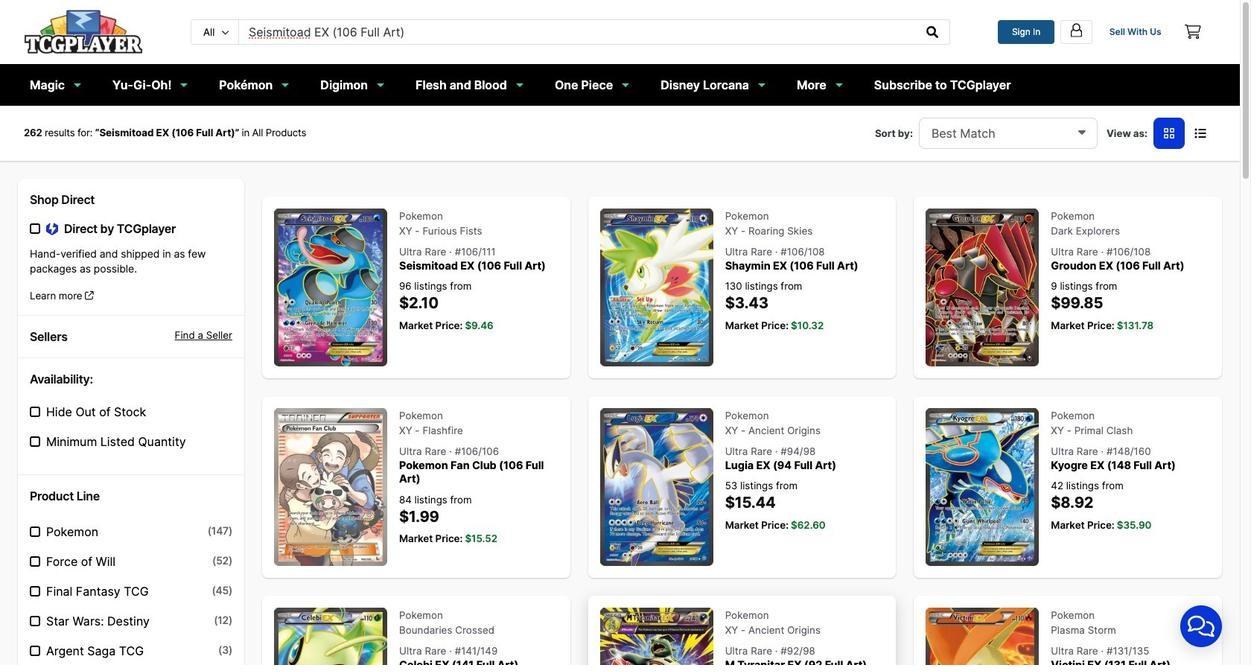 Task type: locate. For each thing, give the bounding box(es) containing it.
direct by tcgplayer image
[[46, 222, 58, 236]]

celebi ex (141 full art) image
[[274, 608, 387, 665]]

victini ex (131 full art) image
[[926, 608, 1039, 665]]

None checkbox
[[30, 407, 40, 417], [30, 437, 40, 447], [30, 527, 40, 537], [30, 557, 40, 567], [30, 646, 40, 656], [30, 407, 40, 417], [30, 437, 40, 447], [30, 527, 40, 537], [30, 557, 40, 567], [30, 646, 40, 656]]

None field
[[919, 117, 1098, 149]]

None checkbox
[[30, 224, 40, 234], [30, 586, 40, 597], [30, 616, 40, 627], [30, 224, 40, 234], [30, 586, 40, 597], [30, 616, 40, 627]]

None text field
[[239, 20, 917, 44]]

caret down image
[[1079, 126, 1086, 138]]

pokemon fan club (106 full art) image
[[274, 408, 387, 566]]

application
[[1163, 588, 1240, 665]]



Task type: vqa. For each thing, say whether or not it's contained in the screenshot.
the Pikachu V Image
no



Task type: describe. For each thing, give the bounding box(es) containing it.
kyogre ex (148 full art) image
[[926, 408, 1039, 566]]

lugia ex (94 full art) image
[[600, 408, 713, 566]]

shaymin ex (106 full art) image
[[600, 208, 713, 366]]

m tyranitar ex (92 full art) image
[[600, 608, 713, 665]]

seismitoad ex (106 full art) image
[[274, 208, 387, 366]]

arrow up right from square image
[[85, 291, 94, 301]]

view your shopping cart image
[[1185, 25, 1201, 39]]

tcgplayer.com image
[[24, 10, 143, 54]]

user icon image
[[1069, 22, 1085, 38]]

a grid of results image
[[1164, 127, 1175, 139]]

groudon ex (106 full art) image
[[926, 208, 1039, 366]]

a list of results image
[[1195, 127, 1207, 139]]

submit your search image
[[927, 26, 939, 38]]



